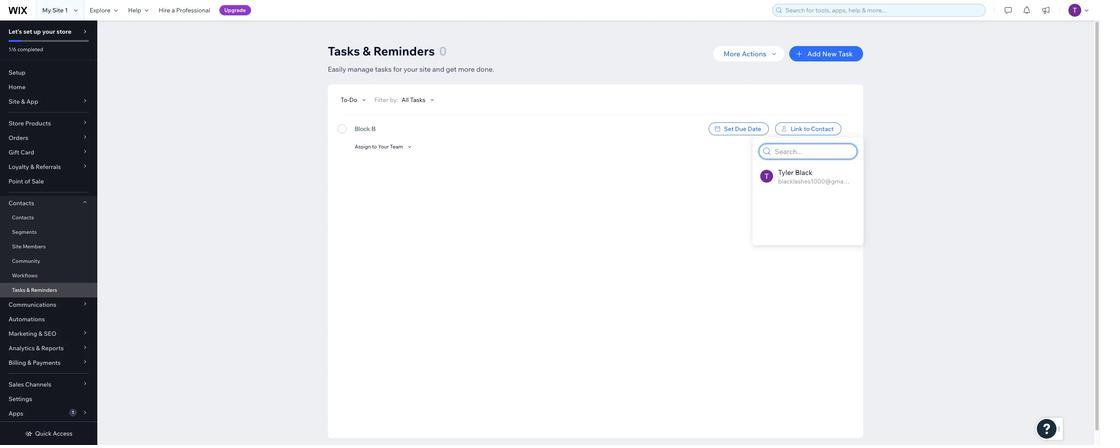 Task type: describe. For each thing, give the bounding box(es) containing it.
access
[[53, 430, 72, 438]]

sales
[[9, 381, 24, 389]]

sidebar element
[[0, 20, 97, 445]]

for
[[393, 65, 402, 73]]

all tasks
[[402, 96, 426, 104]]

black
[[795, 168, 813, 177]]

my
[[42, 6, 51, 14]]

get
[[446, 65, 457, 73]]

0 vertical spatial site
[[52, 6, 64, 14]]

your
[[378, 144, 389, 150]]

1 inside sidebar element
[[72, 410, 74, 416]]

store
[[9, 120, 24, 127]]

up
[[34, 28, 41, 35]]

referrals
[[36, 163, 61, 171]]

date
[[748, 125, 761, 133]]

new
[[823, 50, 837, 58]]

site members
[[12, 243, 46, 250]]

site & app button
[[0, 94, 97, 109]]

home
[[9, 83, 26, 91]]

0 horizontal spatial 1
[[65, 6, 68, 14]]

card
[[21, 149, 34, 156]]

site
[[420, 65, 431, 73]]

community
[[12, 258, 40, 264]]

site for site & app
[[9, 98, 20, 105]]

orders
[[9, 134, 28, 142]]

& for tasks & reminders 0
[[363, 44, 371, 59]]

reports
[[41, 345, 64, 352]]

add task button
[[811, 146, 837, 153]]

payments
[[33, 359, 61, 367]]

add new task button
[[790, 46, 863, 61]]

gift card button
[[0, 145, 97, 160]]

contacts for contacts popup button
[[9, 199, 34, 207]]

to-do
[[341, 96, 357, 104]]

to for link
[[804, 125, 810, 133]]

filter
[[374, 96, 389, 104]]

app
[[26, 98, 38, 105]]

site for site members
[[12, 243, 22, 250]]

add new task
[[808, 50, 853, 58]]

communications
[[9, 301, 56, 309]]

products
[[25, 120, 51, 127]]

workflows link
[[0, 269, 97, 283]]

let's set up your store
[[9, 28, 71, 35]]

marketing
[[9, 330, 37, 338]]

sale
[[32, 178, 44, 185]]

tyler black blacklashes1000@gmail.com
[[778, 168, 860, 185]]

apps
[[9, 410, 23, 418]]

set
[[23, 28, 32, 35]]

more
[[724, 50, 741, 58]]

tasks for tasks & reminders
[[12, 287, 25, 293]]

members
[[23, 243, 46, 250]]

billing & payments
[[9, 359, 61, 367]]

point of sale link
[[0, 174, 97, 189]]

actions
[[742, 50, 767, 58]]

automations link
[[0, 312, 97, 327]]

completed
[[17, 46, 43, 53]]

due
[[735, 125, 747, 133]]

more actions button
[[714, 46, 785, 61]]

to for assign
[[372, 144, 377, 150]]

analytics & reports
[[9, 345, 64, 352]]

upgrade button
[[219, 5, 251, 15]]

segments
[[12, 229, 37, 235]]

help button
[[123, 0, 154, 20]]

by:
[[390, 96, 398, 104]]

gift
[[9, 149, 19, 156]]

Write your task here and press enter to add. text field
[[355, 123, 702, 145]]

link to contact button
[[776, 123, 842, 135]]

orders button
[[0, 131, 97, 145]]

quick access
[[35, 430, 72, 438]]

1 horizontal spatial your
[[404, 65, 418, 73]]

explore
[[90, 6, 111, 14]]

to-
[[341, 96, 349, 104]]

add for add task
[[811, 146, 823, 153]]



Task type: locate. For each thing, give the bounding box(es) containing it.
& for tasks & reminders
[[27, 287, 30, 293]]

all
[[402, 96, 409, 104]]

contacts for contacts "link"
[[12, 214, 34, 221]]

& for loyalty & referrals
[[30, 163, 34, 171]]

& right loyalty
[[30, 163, 34, 171]]

and
[[432, 65, 445, 73]]

filter by:
[[374, 96, 398, 104]]

automations
[[9, 316, 45, 323]]

hire a professional link
[[154, 0, 215, 20]]

1 horizontal spatial to
[[804, 125, 810, 133]]

0 vertical spatial reminders
[[374, 44, 435, 59]]

communications button
[[0, 298, 97, 312]]

your
[[42, 28, 55, 35], [404, 65, 418, 73]]

site down home
[[9, 98, 20, 105]]

hire a professional
[[159, 6, 210, 14]]

1 vertical spatial tasks
[[410, 96, 426, 104]]

tasks right all
[[410, 96, 426, 104]]

hire
[[159, 6, 170, 14]]

analytics
[[9, 345, 35, 352]]

your right up
[[42, 28, 55, 35]]

loyalty & referrals
[[9, 163, 61, 171]]

1 horizontal spatial tasks
[[328, 44, 360, 59]]

Search for tools, apps, help & more... field
[[783, 4, 983, 16]]

0 vertical spatial 1
[[65, 6, 68, 14]]

contacts down point of sale
[[9, 199, 34, 207]]

billing
[[9, 359, 26, 367]]

my site 1
[[42, 6, 68, 14]]

1 horizontal spatial 1
[[72, 410, 74, 416]]

help
[[128, 6, 141, 14]]

marketing & seo
[[9, 330, 56, 338]]

& left app
[[21, 98, 25, 105]]

0 horizontal spatial tasks
[[12, 287, 25, 293]]

reminders up for
[[374, 44, 435, 59]]

reminders
[[374, 44, 435, 59], [31, 287, 57, 293]]

task right new
[[839, 50, 853, 58]]

1/6 completed
[[9, 46, 43, 53]]

set due date button
[[709, 123, 769, 135]]

task inside button
[[839, 50, 853, 58]]

0 vertical spatial to
[[804, 125, 810, 133]]

& inside dropdown button
[[27, 359, 31, 367]]

tyler
[[778, 168, 794, 177]]

0 horizontal spatial task
[[824, 146, 837, 153]]

1
[[65, 6, 68, 14], [72, 410, 74, 416]]

marketing & seo button
[[0, 327, 97, 341]]

tasks up easily in the top left of the page
[[328, 44, 360, 59]]

site members link
[[0, 240, 97, 254]]

0 horizontal spatial reminders
[[31, 287, 57, 293]]

add for add new task
[[808, 50, 821, 58]]

sales channels
[[9, 381, 51, 389]]

setup link
[[0, 65, 97, 80]]

store products
[[9, 120, 51, 127]]

a
[[172, 6, 175, 14]]

team
[[390, 144, 403, 150]]

to-do button
[[341, 96, 368, 104]]

0 vertical spatial tasks
[[328, 44, 360, 59]]

0
[[439, 44, 447, 59]]

contacts inside contacts popup button
[[9, 199, 34, 207]]

easily
[[328, 65, 346, 73]]

easily manage tasks for your site and get more done.
[[328, 65, 494, 73]]

& for billing & payments
[[27, 359, 31, 367]]

1 vertical spatial add
[[811, 146, 823, 153]]

0 vertical spatial your
[[42, 28, 55, 35]]

professional
[[176, 6, 210, 14]]

tasks & reminders link
[[0, 283, 97, 298]]

site down "segments" on the bottom of page
[[12, 243, 22, 250]]

site right my
[[52, 6, 64, 14]]

seo
[[44, 330, 56, 338]]

to left 'your'
[[372, 144, 377, 150]]

1 up access
[[72, 410, 74, 416]]

& for site & app
[[21, 98, 25, 105]]

contacts link
[[0, 211, 97, 225]]

reminders down workflows link
[[31, 287, 57, 293]]

0 vertical spatial contacts
[[9, 199, 34, 207]]

contacts button
[[0, 196, 97, 211]]

add down link to contact
[[811, 146, 823, 153]]

reminders inside sidebar element
[[31, 287, 57, 293]]

tasks inside sidebar element
[[12, 287, 25, 293]]

1 vertical spatial reminders
[[31, 287, 57, 293]]

1 vertical spatial site
[[9, 98, 20, 105]]

1 vertical spatial your
[[404, 65, 418, 73]]

tyler black image
[[761, 170, 773, 183]]

&
[[363, 44, 371, 59], [21, 98, 25, 105], [30, 163, 34, 171], [27, 287, 30, 293], [39, 330, 43, 338], [36, 345, 40, 352], [27, 359, 31, 367]]

1 vertical spatial to
[[372, 144, 377, 150]]

1 right my
[[65, 6, 68, 14]]

done.
[[476, 65, 494, 73]]

contacts
[[9, 199, 34, 207], [12, 214, 34, 221]]

point of sale
[[9, 178, 44, 185]]

link to contact
[[791, 125, 834, 133]]

set due date
[[724, 125, 761, 133]]

2 vertical spatial tasks
[[12, 287, 25, 293]]

community link
[[0, 254, 97, 269]]

assign
[[355, 144, 371, 150]]

your right for
[[404, 65, 418, 73]]

1 vertical spatial task
[[824, 146, 837, 153]]

more actions
[[724, 50, 767, 58]]

settings link
[[0, 392, 97, 407]]

site
[[52, 6, 64, 14], [9, 98, 20, 105], [12, 243, 22, 250]]

add inside button
[[808, 50, 821, 58]]

let's
[[9, 28, 22, 35]]

settings
[[9, 395, 32, 403]]

contacts inside contacts "link"
[[12, 214, 34, 221]]

tasks & reminders
[[12, 287, 57, 293]]

reminders for tasks & reminders
[[31, 287, 57, 293]]

do
[[349, 96, 357, 104]]

tasks down workflows
[[12, 287, 25, 293]]

to
[[804, 125, 810, 133], [372, 144, 377, 150]]

of
[[25, 178, 30, 185]]

0 horizontal spatial your
[[42, 28, 55, 35]]

& for marketing & seo
[[39, 330, 43, 338]]

to right the link
[[804, 125, 810, 133]]

site & app
[[9, 98, 38, 105]]

workflows
[[12, 272, 38, 279]]

link
[[791, 125, 803, 133]]

all tasks button
[[402, 96, 436, 104]]

1 vertical spatial 1
[[72, 410, 74, 416]]

Search... field
[[772, 144, 854, 159]]

setup
[[9, 69, 26, 76]]

loyalty & referrals button
[[0, 160, 97, 174]]

& left the reports
[[36, 345, 40, 352]]

quick
[[35, 430, 52, 438]]

contact
[[811, 125, 834, 133]]

& for analytics & reports
[[36, 345, 40, 352]]

analytics & reports button
[[0, 341, 97, 356]]

reminders for tasks & reminders 0
[[374, 44, 435, 59]]

loyalty
[[9, 163, 29, 171]]

1 vertical spatial contacts
[[12, 214, 34, 221]]

& right billing
[[27, 359, 31, 367]]

0 vertical spatial task
[[839, 50, 853, 58]]

assign to your team
[[355, 144, 403, 150]]

0 vertical spatial add
[[808, 50, 821, 58]]

blacklashes1000@gmail.com
[[778, 178, 860, 185]]

1 horizontal spatial reminders
[[374, 44, 435, 59]]

tasks & reminders 0
[[328, 44, 447, 59]]

tasks
[[375, 65, 392, 73]]

home link
[[0, 80, 97, 94]]

& up manage
[[363, 44, 371, 59]]

task down the contact
[[824, 146, 837, 153]]

site inside popup button
[[9, 98, 20, 105]]

store products button
[[0, 116, 97, 131]]

point
[[9, 178, 23, 185]]

& down workflows
[[27, 287, 30, 293]]

2 horizontal spatial tasks
[[410, 96, 426, 104]]

quick access button
[[25, 430, 72, 438]]

add left new
[[808, 50, 821, 58]]

& left seo in the bottom left of the page
[[39, 330, 43, 338]]

1 horizontal spatial task
[[839, 50, 853, 58]]

contacts up "segments" on the bottom of page
[[12, 214, 34, 221]]

0 horizontal spatial to
[[372, 144, 377, 150]]

2 vertical spatial site
[[12, 243, 22, 250]]

tasks for tasks & reminders 0
[[328, 44, 360, 59]]

upgrade
[[224, 7, 246, 13]]

your inside sidebar element
[[42, 28, 55, 35]]

add
[[808, 50, 821, 58], [811, 146, 823, 153]]



